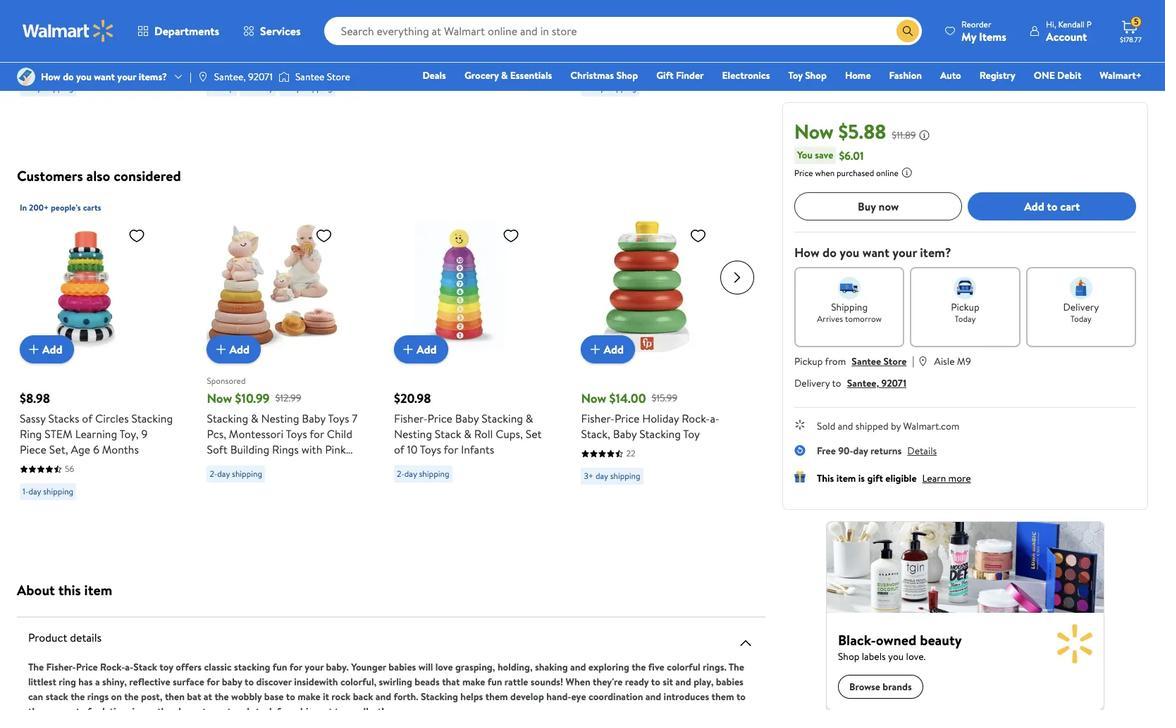 Task type: describe. For each thing, give the bounding box(es) containing it.
a- inside the fisher-price rock-a-stack ring stacking toy for infants, made with plant-based materials
[[109, 7, 119, 22]]

services button
[[231, 14, 313, 48]]

toys left 7
[[328, 411, 349, 427]]

add for fisher-price holiday rock-a- stack, baby stacking toy
[[604, 342, 624, 357]]

0 vertical spatial |
[[190, 70, 192, 84]]

months inside moontoy 11 pcs baby stacking toys nesting cups for toddlers 1-3, stacking buckets kids toys, nesting & stacking cups bath toys fun educational toys christmas gift for 6 months 1 2 3 years
[[581, 100, 618, 115]]

learning
[[75, 427, 117, 442]]

pcs,
[[207, 427, 226, 442]]

pink
[[325, 442, 346, 458]]

a- inside now $14.00 $15.99 fisher-price holiday rock-a- stack, baby stacking toy
[[710, 411, 720, 427]]

you for how do you want your item?
[[840, 244, 860, 262]]

to down pickup from santee store |
[[832, 376, 842, 391]]

price down you
[[795, 167, 813, 179]]

save
[[815, 148, 834, 162]]

a- inside the fisher-price rock-a-stack toy offers classic stacking fun for your baby. younger babies will love grasping, holding, shaking and exploring the five colorful rings. the littlest ring has a shiny, reflective surface for baby to discover insidewith colorful, swirling beads that make fun rattle sounds! when they're ready to sit and play, babies can stack the rings on the post, then bat at the wobbly base to make it rock back and forth. stacking helps them develop hand-eye coordination and introduces them to the concept of relative size as they learn to sort and stack from biggest to smallest!
[[125, 661, 133, 675]]

when
[[815, 167, 835, 179]]

child
[[327, 427, 352, 442]]

baby inside now $14.00 $15.99 fisher-price holiday rock-a- stack, baby stacking toy
[[613, 427, 637, 442]]

ring inside the fisher-price rock-a-stack ring stacking toy for infants, made with plant-based materials
[[148, 7, 170, 22]]

1 add to cart image from the left
[[25, 341, 42, 358]]

stacking right 3,
[[644, 38, 685, 53]]

0 horizontal spatial 3+ day shipping
[[469, 66, 525, 78]]

1-day shipping down months at the top of page
[[282, 81, 333, 93]]

to left sit
[[651, 675, 660, 689]]

for down finder
[[679, 84, 693, 100]]

toys left "pcs"
[[625, 22, 646, 38]]

registry
[[980, 68, 1016, 82]]

9 inside spark create imagine sensory stacking blocks, 9 pieces 119
[[475, 22, 481, 38]]

hi, kendall p account
[[1046, 18, 1092, 44]]

want for items?
[[94, 70, 115, 84]]

day down the "stack,"
[[596, 470, 608, 482]]

fisher- inside the $20.98 fisher-price baby stacking & nesting stack & roll cups, set of 10 toys for infants
[[394, 411, 428, 427]]

delivery down intent image for delivery on the top of page
[[1063, 300, 1099, 314]]

baby inside moontoy 11 pcs baby stacking toys nesting cups for toddlers 1-3, stacking buckets kids toys, nesting & stacking cups bath toys fun educational toys christmas gift for 6 months 1 2 3 years
[[671, 7, 694, 22]]

day down walmart image
[[29, 81, 41, 93]]

stacker
[[207, 22, 243, 38]]

delivery down 269
[[243, 81, 273, 93]]

with inside sponsored now $10.99 $12.99 stacking & nesting baby toys 7 pcs, montessori toys for child soft building rings with pink unicorn 2-day shipping
[[302, 442, 322, 458]]

add to favorites list, sassy stacks of circles stacking ring stem learning toy, 9 piece set, age 6  months image
[[128, 227, 145, 245]]

product group containing fisher-price rock-a-stack ring stacking toy for infants, made with plant-based materials
[[20, 0, 176, 123]]

services
[[260, 23, 301, 39]]

sassy stacks of circles stacking ring stem learning toy, 9 piece set, age 6  months image
[[20, 221, 151, 352]]

walmart image
[[23, 20, 114, 42]]

to down product details image
[[737, 690, 746, 704]]

3
[[636, 100, 642, 115]]

for inside sponsored now $10.99 $12.99 stacking & nesting baby toys 7 pcs, montessori toys for child soft building rings with pink unicorn 2-day shipping
[[310, 427, 324, 442]]

how for how do you want your item?
[[795, 244, 820, 262]]

day down piece
[[29, 486, 41, 498]]

tomorrow
[[845, 313, 882, 325]]

for up the insidewith
[[290, 661, 302, 675]]

the down has
[[71, 690, 85, 704]]

price when purchased online
[[795, 167, 899, 179]]

now
[[879, 199, 899, 214]]

age
[[71, 442, 90, 458]]

and down ready
[[646, 690, 661, 704]]

1 horizontal spatial 3+ day shipping
[[584, 470, 641, 482]]

fun
[[657, 69, 675, 84]]

delivery down 119
[[430, 66, 460, 78]]

and down colorful
[[676, 675, 691, 689]]

eligible
[[886, 472, 917, 486]]

intent image for shipping image
[[838, 277, 861, 300]]

how for how do you want your items?
[[41, 70, 60, 84]]

day down 10
[[405, 468, 417, 480]]

to inside add to cart button
[[1047, 199, 1058, 214]]

22
[[626, 448, 635, 460]]

arrives
[[817, 313, 843, 325]]

0 horizontal spatial 2-day shipping
[[397, 468, 449, 480]]

0 vertical spatial make
[[462, 675, 485, 689]]

online
[[876, 167, 899, 179]]

shipping down 56
[[43, 486, 73, 498]]

toy shop
[[789, 68, 827, 82]]

stacking & nesting baby toys 7 pcs, montessori toys for child soft building rings with pink unicorn image
[[207, 221, 338, 352]]

registry link
[[973, 68, 1022, 83]]

they're
[[593, 675, 623, 689]]

educational inside melissa & doug rainbow stacker wooden ring educational toy, 18  months
[[207, 38, 264, 53]]

stacking inside the fisher-price rock-a-stack toy offers classic stacking fun for your baby. younger babies will love grasping, holding, shaking and exploring the five colorful rings. the littlest ring has a shiny, reflective surface for baby to discover insidewith colorful, swirling beads that make fun rattle sounds! when they're ready to sit and play, babies can stack the rings on the post, then bat at the wobbly base to make it rock back and forth. stacking helps them develop hand-eye coordination and introduces them to the concept of relative size as they learn to sort and stack from biggest to smallest!
[[421, 690, 458, 704]]

shipping down pieces
[[495, 66, 525, 78]]

back
[[353, 690, 373, 704]]

p
[[1087, 18, 1092, 30]]

learn
[[179, 705, 200, 711]]

1 vertical spatial babies
[[716, 675, 744, 689]]

& inside sponsored now $10.99 $12.99 stacking & nesting baby toys 7 pcs, montessori toys for child soft building rings with pink unicorn 2-day shipping
[[251, 411, 258, 427]]

your inside the fisher-price rock-a-stack toy offers classic stacking fun for your baby. younger babies will love grasping, holding, shaking and exploring the five colorful rings. the littlest ring has a shiny, reflective surface for baby to discover insidewith colorful, swirling beads that make fun rattle sounds! when they're ready to sit and play, babies can stack the rings on the post, then bat at the wobbly base to make it rock back and forth. stacking helps them develop hand-eye coordination and introduces them to the concept of relative size as they learn to sort and stack from biggest to smallest!
[[305, 661, 324, 675]]

baby inside sponsored now $10.99 $12.99 stacking & nesting baby toys 7 pcs, montessori toys for child soft building rings with pink unicorn 2-day shipping
[[302, 411, 326, 427]]

how do you want your item?
[[795, 244, 951, 262]]

learn more about strikethrough prices image
[[919, 130, 930, 141]]

product group containing now $10.99
[[207, 193, 363, 529]]

day left returns
[[853, 444, 868, 458]]

stack inside the $20.98 fisher-price baby stacking & nesting stack & roll cups, set of 10 toys for infants
[[435, 427, 461, 442]]

the fisher-price rock-a-stack toy offers classic stacking fun for your baby. younger babies will love grasping, holding, shaking and exploring the five colorful rings. the littlest ring has a shiny, reflective surface for baby to discover insidewith colorful, swirling beads that make fun rattle sounds! when they're ready to sit and play, babies can stack the rings on the post, then bat at the wobbly base to make it rock back and forth. stacking helps them develop hand-eye coordination and introduces them to the concept of relative size as they learn to sort and stack from biggest to smallest!
[[28, 661, 746, 711]]

day left bath
[[592, 81, 604, 93]]

baby inside the $20.98 fisher-price baby stacking & nesting stack & roll cups, set of 10 toys for infants
[[455, 411, 479, 427]]

materials
[[104, 38, 149, 53]]

educational inside moontoy 11 pcs baby stacking toys nesting cups for toddlers 1-3, stacking buckets kids toys, nesting & stacking cups bath toys fun educational toys christmas gift for 6 months 1 2 3 years
[[678, 69, 735, 84]]

fisher- inside now $14.00 $15.99 fisher-price holiday rock-a- stack, baby stacking toy
[[581, 411, 615, 427]]

add to cart image for fisher-price baby stacking & nesting stack & roll cups, set of 10 toys for infants
[[400, 341, 417, 358]]

rock- inside the fisher-price rock-a-stack toy offers classic stacking fun for your baby. younger babies will love grasping, holding, shaking and exploring the five colorful rings. the littlest ring has a shiny, reflective surface for baby to discover insidewith colorful, swirling beads that make fun rattle sounds! when they're ready to sit and play, babies can stack the rings on the post, then bat at the wobbly base to make it rock back and forth. stacking helps them develop hand-eye coordination and introduces them to the concept of relative size as they learn to sort and stack from biggest to smallest!
[[100, 661, 125, 675]]

delivery up sold
[[795, 376, 830, 391]]

legal information image
[[901, 167, 913, 178]]

add to cart
[[1024, 199, 1080, 214]]

now for now $5.88
[[795, 118, 834, 145]]

shipping inside sponsored now $10.99 $12.99 stacking & nesting baby toys 7 pcs, montessori toys for child soft building rings with pink unicorn 2-day shipping
[[232, 468, 262, 480]]

269
[[252, 59, 266, 71]]

walmart+
[[1100, 68, 1142, 82]]

shipping down the $20.98 fisher-price baby stacking & nesting stack & roll cups, set of 10 toys for infants
[[419, 468, 449, 480]]

one debit link
[[1028, 68, 1088, 83]]

gifting made easy image
[[795, 472, 806, 483]]

rainbow
[[285, 7, 326, 22]]

plant-
[[43, 38, 73, 53]]

1 horizontal spatial 3+
[[584, 470, 594, 482]]

deals link
[[416, 68, 453, 83]]

do for how do you want your item?
[[823, 244, 837, 262]]

play,
[[694, 675, 714, 689]]

in
[[20, 202, 27, 214]]

product group containing $20.98
[[394, 193, 550, 529]]

create
[[424, 7, 457, 22]]

pickup down stacker
[[210, 81, 234, 93]]

bat
[[187, 690, 201, 704]]

add for fisher-price baby stacking & nesting stack & roll cups, set of 10 toys for infants
[[417, 342, 437, 357]]

add to favorites list, fisher-price holiday rock-a-stack, baby stacking toy image
[[690, 227, 707, 245]]

sounds!
[[531, 675, 563, 689]]

pickup left deals
[[397, 66, 421, 78]]

imagine
[[460, 7, 499, 22]]

5 $178.77
[[1120, 16, 1142, 44]]

discover
[[256, 675, 292, 689]]

stack,
[[581, 427, 610, 442]]

auto link
[[934, 68, 968, 83]]

relative
[[94, 705, 126, 711]]

and up the when
[[570, 661, 586, 675]]

sold and shipped by walmart.com
[[817, 419, 960, 434]]

toy inside the fisher-price rock-a-stack ring stacking toy for infants, made with plant-based materials
[[63, 22, 80, 38]]

$20.98 fisher-price baby stacking & nesting stack & roll cups, set of 10 toys for infants
[[394, 390, 542, 458]]

five
[[648, 661, 665, 675]]

gift
[[867, 472, 883, 486]]

2- inside sponsored now $10.99 $12.99 stacking & nesting baby toys 7 pcs, montessori toys for child soft building rings with pink unicorn 2-day shipping
[[210, 468, 217, 480]]

gift inside the "gift finder" "link"
[[656, 68, 674, 82]]

1 horizontal spatial stack
[[252, 705, 274, 711]]

1 vertical spatial toy
[[789, 68, 803, 82]]

from inside the fisher-price rock-a-stack toy offers classic stacking fun for your baby. younger babies will love grasping, holding, shaking and exploring the five colorful rings. the littlest ring has a shiny, reflective surface for baby to discover insidewith colorful, swirling beads that make fun rattle sounds! when they're ready to sit and play, babies can stack the rings on the post, then bat at the wobbly base to make it rock back and forth. stacking helps them develop hand-eye coordination and introduces them to the concept of relative size as they learn to sort and stack from biggest to smallest!
[[277, 705, 298, 711]]

5
[[1134, 16, 1139, 28]]

product group containing $8.98
[[20, 193, 176, 529]]

1-day shipping down 74
[[23, 81, 73, 93]]

spark
[[394, 7, 421, 22]]

sponsored now $10.99 $12.99 stacking & nesting baby toys 7 pcs, montessori toys for child soft building rings with pink unicorn 2-day shipping
[[207, 375, 358, 480]]

rock- inside now $14.00 $15.99 fisher-price holiday rock-a- stack, baby stacking toy
[[682, 411, 710, 427]]

fisher-price baby stacking & nesting stack & roll cups, set of 10 toys for infants image
[[394, 221, 525, 352]]

sassy
[[20, 411, 46, 427]]

add to cart button
[[968, 192, 1136, 221]]

surface
[[173, 675, 204, 689]]

you for how do you want your items?
[[76, 70, 92, 84]]

shop for toy shop
[[805, 68, 827, 82]]

18
[[288, 38, 298, 53]]

piece
[[20, 442, 46, 458]]

0 vertical spatial 3+
[[469, 66, 478, 78]]

spark create imagine sensory stacking blocks, 9 pieces 119
[[394, 7, 540, 55]]

stacking right the fun
[[681, 53, 723, 69]]

product details image
[[737, 635, 754, 652]]

and down swirling
[[376, 690, 391, 704]]

biggest
[[300, 705, 333, 711]]

sponsored
[[207, 375, 246, 387]]

for down classic
[[207, 675, 219, 689]]

0 horizontal spatial babies
[[389, 661, 416, 675]]

christmas shop link
[[564, 68, 644, 83]]

melissa & doug rainbow stacker wooden ring educational toy, 18  months
[[207, 7, 337, 53]]

0 vertical spatial item
[[837, 472, 856, 486]]

 image for santee store
[[278, 70, 290, 84]]

0 vertical spatial 92071
[[248, 70, 273, 84]]

pickup down intent image for pickup at the top right of the page
[[951, 300, 980, 314]]

santee inside pickup from santee store |
[[852, 355, 881, 369]]

wooden
[[246, 22, 286, 38]]

1
[[621, 100, 624, 115]]

add button for fisher-price baby stacking & nesting stack & roll cups, set of 10 toys for infants
[[394, 336, 448, 364]]

1 horizontal spatial 92071
[[882, 376, 907, 391]]

love
[[435, 661, 453, 675]]

product group containing now $14.00
[[581, 193, 737, 529]]

stem
[[45, 427, 73, 442]]

add for stacking & nesting baby toys 7 pcs, montessori toys for child soft building rings with pink unicorn
[[229, 342, 250, 357]]

day down '18'
[[288, 81, 300, 93]]

fashion
[[889, 68, 922, 82]]

pickup inside pickup from santee store |
[[795, 355, 823, 369]]

toys down $12.99
[[286, 427, 307, 442]]

product group containing moontoy 11 pcs baby stacking toys nesting cups for toddlers 1-3, stacking buckets kids toys, nesting & stacking cups bath toys fun educational toys christmas gift for 6 months 1 2 3 years
[[581, 0, 737, 123]]

price inside the fisher-price rock-a-stack ring stacking toy for infants, made with plant-based materials
[[53, 7, 78, 22]]

doug
[[255, 7, 282, 22]]

stacking inside now $14.00 $15.99 fisher-price holiday rock-a- stack, baby stacking toy
[[640, 427, 681, 442]]

1- inside moontoy 11 pcs baby stacking toys nesting cups for toddlers 1-3, stacking buckets kids toys, nesting & stacking cups bath toys fun educational toys christmas gift for 6 months 1 2 3 years
[[625, 38, 633, 53]]

rings
[[272, 442, 299, 458]]

price inside the fisher-price rock-a-stack toy offers classic stacking fun for your baby. younger babies will love grasping, holding, shaking and exploring the five colorful rings. the littlest ring has a shiny, reflective surface for baby to discover insidewith colorful, swirling beads that make fun rattle sounds! when they're ready to sit and play, babies can stack the rings on the post, then bat at the wobbly base to make it rock back and forth. stacking helps them develop hand-eye coordination and introduces them to the concept of relative size as they learn to sort and stack from biggest to smallest!
[[76, 661, 98, 675]]

6 inside moontoy 11 pcs baby stacking toys nesting cups for toddlers 1-3, stacking buckets kids toys, nesting & stacking cups bath toys fun educational toys christmas gift for 6 months 1 2 3 years
[[696, 84, 702, 100]]

departments button
[[125, 14, 231, 48]]

this
[[817, 472, 834, 486]]

today for pickup
[[955, 313, 976, 325]]

can
[[28, 690, 43, 704]]

shipping down 74
[[43, 81, 73, 93]]

0 vertical spatial cups
[[690, 22, 714, 38]]

day down pieces
[[480, 66, 493, 78]]

for inside the $20.98 fisher-price baby stacking & nesting stack & roll cups, set of 10 toys for infants
[[444, 442, 458, 458]]

of inside $8.98 sassy stacks of circles stacking ring stem learning toy, 9 piece set, age 6  months
[[82, 411, 92, 427]]

want for item?
[[863, 244, 890, 262]]

0 vertical spatial stack
[[46, 690, 68, 704]]

coordination
[[589, 690, 643, 704]]

shipping up 1
[[606, 81, 637, 93]]

post,
[[141, 690, 163, 704]]

0 vertical spatial fun
[[273, 661, 287, 675]]

home
[[845, 68, 871, 82]]

$20.98
[[394, 390, 431, 407]]

0 horizontal spatial store
[[327, 70, 350, 84]]

1 vertical spatial fun
[[488, 675, 502, 689]]

it
[[323, 690, 329, 704]]

1 vertical spatial make
[[298, 690, 321, 704]]

beads
[[415, 675, 440, 689]]

on
[[111, 690, 122, 704]]

to up wobbly
[[245, 675, 254, 689]]

toy inside now $14.00 $15.99 fisher-price holiday rock-a- stack, baby stacking toy
[[683, 427, 700, 442]]

to down the at
[[203, 705, 212, 711]]



Task type: vqa. For each thing, say whether or not it's contained in the screenshot.
the bottom order
no



Task type: locate. For each thing, give the bounding box(es) containing it.
0 horizontal spatial a-
[[109, 7, 119, 22]]

day inside sponsored now $10.99 $12.99 stacking & nesting baby toys 7 pcs, montessori toys for child soft building rings with pink unicorn 2-day shipping
[[217, 468, 230, 480]]

gift down gift finder
[[657, 84, 676, 100]]

exploring
[[589, 661, 629, 675]]

0 vertical spatial want
[[94, 70, 115, 84]]

baby
[[222, 675, 242, 689]]

one debit
[[1034, 68, 1082, 82]]

0 vertical spatial 9
[[475, 22, 481, 38]]

0 horizontal spatial fun
[[273, 661, 287, 675]]

educational
[[207, 38, 264, 53], [678, 69, 735, 84]]

0 horizontal spatial santee
[[295, 70, 325, 84]]

toy, right learning
[[120, 427, 139, 442]]

0 horizontal spatial cups
[[581, 69, 606, 84]]

3 add to cart image from the left
[[400, 341, 417, 358]]

56
[[65, 463, 74, 475]]

0 horizontal spatial item
[[84, 581, 112, 600]]

0 vertical spatial of
[[82, 411, 92, 427]]

shipping down building at the left of page
[[232, 468, 262, 480]]

| right items?
[[190, 70, 192, 84]]

price inside now $14.00 $15.99 fisher-price holiday rock-a- stack, baby stacking toy
[[615, 411, 640, 427]]

0 horizontal spatial them
[[486, 690, 508, 704]]

roll
[[474, 427, 493, 442]]

delivery
[[430, 66, 460, 78], [243, 81, 273, 93], [1063, 300, 1099, 314], [795, 376, 830, 391]]

your for item?
[[893, 244, 917, 262]]

baby right "pcs"
[[671, 7, 694, 22]]

0 vertical spatial stack
[[119, 7, 145, 22]]

2-day shipping
[[584, 81, 637, 93], [397, 468, 449, 480]]

0 horizontal spatial how
[[41, 70, 60, 84]]

 image
[[17, 68, 35, 86]]

stacking up kids
[[581, 22, 623, 38]]

of left 10
[[394, 442, 405, 458]]

2 them from the left
[[712, 690, 734, 704]]

0 vertical spatial santee,
[[214, 70, 246, 84]]

4 add to cart image from the left
[[587, 341, 604, 358]]

the up size
[[124, 690, 139, 704]]

reorder
[[962, 18, 992, 30]]

1 vertical spatial from
[[277, 705, 298, 711]]

stacking inside sponsored now $10.99 $12.99 stacking & nesting baby toys 7 pcs, montessori toys for child soft building rings with pink unicorn 2-day shipping
[[207, 411, 248, 427]]

add to cart image for stacking & nesting baby toys 7 pcs, montessori toys for child soft building rings with pink unicorn
[[213, 341, 229, 358]]

1 horizontal spatial you
[[840, 244, 860, 262]]

add button for stacking & nesting baby toys 7 pcs, montessori toys for child soft building rings with pink unicorn
[[207, 336, 261, 364]]

fisher- up the ring
[[46, 661, 76, 675]]

0 horizontal spatial toy,
[[120, 427, 139, 442]]

rock- up shiny,
[[100, 661, 125, 675]]

stack inside the fisher-price rock-a-stack ring stacking toy for infants, made with plant-based materials
[[119, 7, 145, 22]]

|
[[190, 70, 192, 84], [913, 353, 915, 369]]

intent image for pickup image
[[954, 277, 977, 300]]

1 vertical spatial how
[[795, 244, 820, 262]]

2 today from the left
[[1071, 313, 1092, 325]]

do for how do you want your items?
[[63, 70, 74, 84]]

0 vertical spatial christmas
[[571, 68, 614, 82]]

a- up the materials
[[109, 7, 119, 22]]

now left $14.00
[[581, 390, 606, 407]]

1 vertical spatial a-
[[710, 411, 720, 427]]

1 horizontal spatial educational
[[678, 69, 735, 84]]

fisher- up plant-
[[20, 7, 53, 22]]

kendall
[[1058, 18, 1085, 30]]

price down $20.98
[[428, 411, 453, 427]]

1 horizontal spatial make
[[462, 675, 485, 689]]

1 horizontal spatial  image
[[278, 70, 290, 84]]

1 horizontal spatial toy,
[[266, 38, 285, 53]]

0 horizontal spatial your
[[117, 70, 136, 84]]

santee, 92071
[[214, 70, 273, 84]]

1 horizontal spatial 2-day shipping
[[584, 81, 637, 93]]

3,
[[633, 38, 641, 53]]

christmas shop
[[571, 68, 638, 82]]

92071 down "wooden"
[[248, 70, 273, 84]]

product group containing spark create imagine sensory stacking blocks, 9 pieces
[[394, 0, 550, 123]]

1 vertical spatial 2-day shipping
[[397, 468, 449, 480]]

1 gift from the top
[[656, 68, 674, 82]]

1 vertical spatial 3+ day shipping
[[584, 470, 641, 482]]

today down intent image for delivery on the top of page
[[1071, 313, 1092, 325]]

pickup from santee store |
[[795, 353, 915, 369]]

by
[[891, 419, 901, 434]]

day
[[480, 66, 493, 78], [29, 81, 41, 93], [288, 81, 300, 93], [592, 81, 604, 93], [853, 444, 868, 458], [217, 468, 230, 480], [405, 468, 417, 480], [596, 470, 608, 482], [29, 486, 41, 498]]

0 vertical spatial you
[[76, 70, 92, 84]]

search icon image
[[902, 25, 914, 37]]

add button up $14.00
[[581, 336, 635, 364]]

of inside the $20.98 fisher-price baby stacking & nesting stack & roll cups, set of 10 toys for infants
[[394, 442, 405, 458]]

1-
[[625, 38, 633, 53], [23, 81, 29, 93], [282, 81, 288, 93], [23, 486, 29, 498]]

deals
[[423, 68, 446, 82]]

stack inside the fisher-price rock-a-stack toy offers classic stacking fun for your baby. younger babies will love grasping, holding, shaking and exploring the five colorful rings. the littlest ring has a shiny, reflective surface for baby to discover insidewith colorful, swirling beads that make fun rattle sounds! when they're ready to sit and play, babies can stack the rings on the post, then bat at the wobbly base to make it rock back and forth. stacking helps them develop hand-eye coordination and introduces them to the concept of relative size as they learn to sort and stack from biggest to smallest!
[[133, 661, 157, 675]]

1 vertical spatial 9
[[141, 427, 148, 442]]

add
[[1024, 199, 1045, 214], [42, 342, 62, 357], [229, 342, 250, 357], [417, 342, 437, 357], [604, 342, 624, 357]]

fisher- inside the fisher-price rock-a-stack ring stacking toy for infants, made with plant-based materials
[[20, 7, 53, 22]]

11
[[641, 7, 649, 22]]

 image left 'santee, 92071'
[[197, 71, 209, 82]]

2 add to cart image from the left
[[213, 341, 229, 358]]

based
[[73, 38, 101, 53]]

of right stacks
[[82, 411, 92, 427]]

introduces
[[664, 690, 709, 704]]

9 right circles
[[141, 427, 148, 442]]

1 vertical spatial educational
[[678, 69, 735, 84]]

&
[[245, 7, 252, 22], [671, 53, 679, 69], [501, 68, 508, 82], [251, 411, 258, 427], [526, 411, 533, 427], [464, 427, 472, 442]]

now for now $14.00 $15.99 fisher-price holiday rock-a- stack, baby stacking toy
[[581, 390, 606, 407]]

stack up the materials
[[119, 7, 145, 22]]

1 horizontal spatial santee
[[852, 355, 881, 369]]

stacking down $15.99
[[640, 427, 681, 442]]

from down base
[[277, 705, 298, 711]]

stacking down $10.99
[[207, 411, 248, 427]]

2 horizontal spatial now
[[795, 118, 834, 145]]

holding,
[[498, 661, 533, 675]]

0 horizontal spatial months
[[102, 442, 139, 458]]

from inside pickup from santee store |
[[825, 355, 846, 369]]

1 vertical spatial store
[[884, 355, 907, 369]]

toys,
[[604, 53, 628, 69]]

 image
[[278, 70, 290, 84], [197, 71, 209, 82]]

items
[[979, 29, 1007, 44]]

with left 'pink'
[[302, 442, 322, 458]]

2 horizontal spatial ring
[[289, 22, 311, 38]]

ring
[[148, 7, 170, 22], [289, 22, 311, 38], [20, 427, 42, 442]]

ring inside melissa & doug rainbow stacker wooden ring educational toy, 18  months
[[289, 22, 311, 38]]

concept
[[45, 705, 80, 711]]

stacking down 'that'
[[421, 690, 458, 704]]

0 horizontal spatial santee,
[[214, 70, 246, 84]]

add up $20.98
[[417, 342, 437, 357]]

cups
[[690, 22, 714, 38], [581, 69, 606, 84]]

from
[[825, 355, 846, 369], [277, 705, 298, 711]]

littlest
[[28, 675, 56, 689]]

rock- up based
[[81, 7, 109, 22]]

1 vertical spatial months
[[102, 442, 139, 458]]

1 horizontal spatial 6
[[696, 84, 702, 100]]

kids
[[581, 53, 601, 69]]

fisher- inside the fisher-price rock-a-stack toy offers classic stacking fun for your baby. younger babies will love grasping, holding, shaking and exploring the five colorful rings. the littlest ring has a shiny, reflective surface for baby to discover insidewith colorful, swirling beads that make fun rattle sounds! when they're ready to sit and play, babies can stack the rings on the post, then bat at the wobbly base to make it rock back and forth. stacking helps them develop hand-eye coordination and introduces them to the concept of relative size as they learn to sort and stack from biggest to smallest!
[[46, 661, 76, 675]]

4 add button from the left
[[581, 336, 635, 364]]

ring for $8.98
[[20, 427, 42, 442]]

1 horizontal spatial |
[[913, 353, 915, 369]]

nesting inside sponsored now $10.99 $12.99 stacking & nesting baby toys 7 pcs, montessori toys for child soft building rings with pink unicorn 2-day shipping
[[261, 411, 299, 427]]

3+ day shipping down pieces
[[469, 66, 525, 78]]

1 horizontal spatial with
[[302, 442, 322, 458]]

debit
[[1058, 68, 1082, 82]]

aisle m9
[[935, 355, 971, 369]]

christmas inside moontoy 11 pcs baby stacking toys nesting cups for toddlers 1-3, stacking buckets kids toys, nesting & stacking cups bath toys fun educational toys christmas gift for 6 months 1 2 3 years
[[605, 84, 654, 100]]

classic
[[204, 661, 232, 675]]

moontoy 11 pcs baby stacking toys nesting cups for toddlers 1-3, stacking buckets kids toys, nesting & stacking cups bath toys fun educational toys christmas gift for 6 months 1 2 3 years
[[581, 7, 735, 115]]

stacking right circles
[[131, 411, 173, 427]]

to down rock
[[335, 705, 344, 711]]

0 vertical spatial 2-day shipping
[[584, 81, 637, 93]]

gift finder link
[[650, 68, 710, 83]]

today for delivery
[[1071, 313, 1092, 325]]

toy
[[63, 22, 80, 38], [789, 68, 803, 82], [683, 427, 700, 442]]

and down wobbly
[[234, 705, 249, 711]]

0 vertical spatial santee
[[295, 70, 325, 84]]

now down sponsored
[[207, 390, 232, 407]]

fun up discover
[[273, 661, 287, 675]]

next slide for customers also considered list image
[[720, 261, 754, 295]]

months
[[301, 38, 337, 53]]

fun left rattle
[[488, 675, 502, 689]]

baby left child
[[302, 411, 326, 427]]

toys down christmas shop
[[581, 84, 603, 100]]

1 the from the left
[[28, 661, 44, 675]]

$178.77
[[1120, 35, 1142, 44]]

0 vertical spatial toy,
[[266, 38, 285, 53]]

fisher- down $14.00
[[581, 411, 615, 427]]

0 horizontal spatial ring
[[20, 427, 42, 442]]

santee, left 269
[[214, 70, 246, 84]]

6 inside $8.98 sassy stacks of circles stacking ring stem learning toy, 9 piece set, age 6  months
[[93, 442, 99, 458]]

nesting for $10.99
[[261, 411, 299, 427]]

2 the from the left
[[729, 661, 744, 675]]

to right base
[[286, 690, 295, 704]]

0 vertical spatial with
[[20, 38, 41, 53]]

electronics
[[722, 68, 770, 82]]

0 horizontal spatial now
[[207, 390, 232, 407]]

0 vertical spatial a-
[[109, 7, 119, 22]]

them down 'play,'
[[712, 690, 734, 704]]

1 horizontal spatial do
[[823, 244, 837, 262]]

stacking inside the fisher-price rock-a-stack ring stacking toy for infants, made with plant-based materials
[[20, 22, 61, 38]]

product group
[[20, 0, 176, 123], [207, 0, 363, 123], [394, 0, 550, 123], [581, 0, 737, 123], [20, 193, 176, 529], [207, 193, 363, 529], [394, 193, 550, 529], [581, 193, 737, 529]]

1 horizontal spatial santee,
[[847, 376, 879, 391]]

today inside pickup today
[[955, 313, 976, 325]]

3+ right deals link
[[469, 66, 478, 78]]

with left plant-
[[20, 38, 41, 53]]

your up the insidewith
[[305, 661, 324, 675]]

gift left finder
[[656, 68, 674, 82]]

price inside the $20.98 fisher-price baby stacking & nesting stack & roll cups, set of 10 toys for infants
[[428, 411, 453, 427]]

for left child
[[310, 427, 324, 442]]

1 horizontal spatial item
[[837, 472, 856, 486]]

cart
[[1061, 199, 1080, 214]]

toy right the holiday
[[683, 427, 700, 442]]

to left cart
[[1047, 199, 1058, 214]]

0 vertical spatial educational
[[207, 38, 264, 53]]

of down rings
[[82, 705, 91, 711]]

and right sold
[[838, 419, 853, 434]]

1 horizontal spatial from
[[825, 355, 846, 369]]

1 vertical spatial toy,
[[120, 427, 139, 442]]

to
[[1047, 199, 1058, 214], [832, 376, 842, 391], [245, 675, 254, 689], [651, 675, 660, 689], [286, 690, 295, 704], [737, 690, 746, 704], [203, 705, 212, 711], [335, 705, 344, 711]]

0 vertical spatial 6
[[696, 84, 702, 100]]

0 horizontal spatial today
[[955, 313, 976, 325]]

sit
[[663, 675, 673, 689]]

the up sort
[[215, 690, 229, 704]]

2 horizontal spatial your
[[893, 244, 917, 262]]

add to favorites list, stacking & nesting baby toys 7 pcs, montessori toys for child soft building rings with pink unicorn image
[[315, 227, 332, 245]]

of inside the fisher-price rock-a-stack toy offers classic stacking fun for your baby. younger babies will love grasping, holding, shaking and exploring the five colorful rings. the littlest ring has a shiny, reflective surface for baby to discover insidewith colorful, swirling beads that make fun rattle sounds! when they're ready to sit and play, babies can stack the rings on the post, then bat at the wobbly base to make it rock back and forth. stacking helps them develop hand-eye coordination and introduces them to the concept of relative size as they learn to sort and stack from biggest to smallest!
[[82, 705, 91, 711]]

about this item
[[17, 581, 112, 600]]

add left cart
[[1024, 199, 1045, 214]]

grocery & essentials link
[[458, 68, 559, 83]]

auto
[[940, 68, 961, 82]]

store down months at the top of page
[[327, 70, 350, 84]]

1 horizontal spatial babies
[[716, 675, 744, 689]]

buckets
[[688, 38, 727, 53]]

hi,
[[1046, 18, 1056, 30]]

1-day shipping down 56
[[23, 486, 73, 498]]

1 horizontal spatial the
[[729, 661, 744, 675]]

stack
[[119, 7, 145, 22], [435, 427, 461, 442], [133, 661, 157, 675]]

3 add button from the left
[[394, 336, 448, 364]]

now inside sponsored now $10.99 $12.99 stacking & nesting baby toys 7 pcs, montessori toys for child soft building rings with pink unicorn 2-day shipping
[[207, 390, 232, 407]]

store inside pickup from santee store |
[[884, 355, 907, 369]]

months
[[581, 100, 618, 115], [102, 442, 139, 458]]

add inside button
[[1024, 199, 1045, 214]]

& inside moontoy 11 pcs baby stacking toys nesting cups for toddlers 1-3, stacking buckets kids toys, nesting & stacking cups bath toys fun educational toys christmas gift for 6 months 1 2 3 years
[[671, 53, 679, 69]]

0 vertical spatial from
[[825, 355, 846, 369]]

pieces
[[484, 22, 515, 38]]

1 shop from the left
[[616, 68, 638, 82]]

them down rattle
[[486, 690, 508, 704]]

1 vertical spatial item
[[84, 581, 112, 600]]

they
[[157, 705, 176, 711]]

toy, inside $8.98 sassy stacks of circles stacking ring stem learning toy, 9 piece set, age 6  months
[[120, 427, 139, 442]]

price down $14.00
[[615, 411, 640, 427]]

shipping down 22
[[610, 470, 641, 482]]

with inside the fisher-price rock-a-stack ring stacking toy for infants, made with plant-based materials
[[20, 38, 41, 53]]

toys inside the $20.98 fisher-price baby stacking & nesting stack & roll cups, set of 10 toys for infants
[[420, 442, 441, 458]]

stacking inside the $20.98 fisher-price baby stacking & nesting stack & roll cups, set of 10 toys for infants
[[482, 411, 523, 427]]

stacking inside $8.98 sassy stacks of circles stacking ring stem learning toy, 9 piece set, age 6  months
[[131, 411, 173, 427]]

0 horizontal spatial with
[[20, 38, 41, 53]]

2 horizontal spatial toy
[[789, 68, 803, 82]]

1 vertical spatial 3+
[[584, 470, 594, 482]]

9 inside $8.98 sassy stacks of circles stacking ring stem learning toy, 9 piece set, age 6  months
[[141, 427, 148, 442]]

1 horizontal spatial 2-
[[397, 468, 405, 480]]

shop for christmas shop
[[616, 68, 638, 82]]

shaking
[[535, 661, 568, 675]]

months inside $8.98 sassy stacks of circles stacking ring stem learning toy, 9 piece set, age 6  months
[[102, 442, 139, 458]]

infants,
[[100, 22, 136, 38]]

 image for santee, 92071
[[197, 71, 209, 82]]

0 horizontal spatial |
[[190, 70, 192, 84]]

0 vertical spatial your
[[117, 70, 136, 84]]

1 horizontal spatial them
[[712, 690, 734, 704]]

2 horizontal spatial a-
[[710, 411, 720, 427]]

0 horizontal spatial 2-
[[210, 468, 217, 480]]

ring for melissa
[[289, 22, 311, 38]]

1 vertical spatial |
[[913, 353, 915, 369]]

items?
[[139, 70, 167, 84]]

stack up concept
[[46, 690, 68, 704]]

3+ day shipping down 22
[[584, 470, 641, 482]]

rock- inside the fisher-price rock-a-stack ring stacking toy for infants, made with plant-based materials
[[81, 7, 109, 22]]

ring
[[59, 675, 76, 689]]

carts
[[83, 202, 101, 214]]

you right 74
[[76, 70, 92, 84]]

stack up reflective
[[133, 661, 157, 675]]

home link
[[839, 68, 877, 83]]

babies
[[389, 661, 416, 675], [716, 675, 744, 689]]

now inside now $14.00 $15.99 fisher-price holiday rock-a- stack, baby stacking toy
[[581, 390, 606, 407]]

10
[[407, 442, 418, 458]]

walmart.com
[[903, 419, 960, 434]]

1 horizontal spatial store
[[884, 355, 907, 369]]

2 vertical spatial stack
[[133, 661, 157, 675]]

fisher-price holiday rock-a-stack, baby stacking toy image
[[581, 221, 712, 352]]

2 add button from the left
[[207, 336, 261, 364]]

Walmart Site-Wide search field
[[324, 17, 922, 45]]

product group containing melissa & doug rainbow stacker wooden ring educational toy, 18  months
[[207, 0, 363, 123]]

for inside the fisher-price rock-a-stack ring stacking toy for infants, made with plant-based materials
[[82, 22, 97, 38]]

1 horizontal spatial your
[[305, 661, 324, 675]]

$11.89
[[892, 128, 916, 142]]

stack left roll
[[435, 427, 461, 442]]

1 horizontal spatial months
[[581, 100, 618, 115]]

1 horizontal spatial ring
[[148, 7, 170, 22]]

0 vertical spatial toy
[[63, 22, 80, 38]]

price up has
[[76, 661, 98, 675]]

7
[[352, 411, 358, 427]]

1 horizontal spatial 9
[[475, 22, 481, 38]]

2 shop from the left
[[805, 68, 827, 82]]

your for items?
[[117, 70, 136, 84]]

toys left the fun
[[633, 69, 655, 84]]

1 vertical spatial do
[[823, 244, 837, 262]]

moontoy
[[581, 7, 639, 22]]

& inside melissa & doug rainbow stacker wooden ring educational toy, 18  months
[[245, 7, 252, 22]]

item left is at right bottom
[[837, 472, 856, 486]]

1 horizontal spatial fun
[[488, 675, 502, 689]]

add button up sponsored
[[207, 336, 261, 364]]

1 them from the left
[[486, 690, 508, 704]]

the down the can
[[28, 705, 43, 711]]

considered
[[114, 166, 181, 185]]

1 vertical spatial stack
[[252, 705, 274, 711]]

for up 'electronics'
[[717, 22, 731, 38]]

departments
[[154, 23, 219, 39]]

2 gift from the top
[[657, 84, 676, 100]]

ring inside $8.98 sassy stacks of circles stacking ring stem learning toy, 9 piece set, age 6  months
[[20, 427, 42, 442]]

a-
[[109, 7, 119, 22], [710, 411, 720, 427], [125, 661, 133, 675]]

1 vertical spatial 6
[[93, 442, 99, 458]]

1 add button from the left
[[20, 336, 74, 364]]

how do you want your items?
[[41, 70, 167, 84]]

baby up 22
[[613, 427, 637, 442]]

gift inside moontoy 11 pcs baby stacking toys nesting cups for toddlers 1-3, stacking buckets kids toys, nesting & stacking cups bath toys fun educational toys christmas gift for 6 months 1 2 3 years
[[657, 84, 676, 100]]

sold
[[817, 419, 836, 434]]

nesting for price
[[394, 427, 432, 442]]

this
[[58, 581, 81, 600]]

months down circles
[[102, 442, 139, 458]]

2-day shipping up 1
[[584, 81, 637, 93]]

reflective
[[129, 675, 170, 689]]

add to favorites list, fisher-price baby stacking & nesting stack & roll cups, set of 10 toys for infants image
[[503, 227, 520, 245]]

free
[[817, 444, 836, 458]]

add to cart image for fisher-price holiday rock-a- stack, baby stacking toy
[[587, 341, 604, 358]]

toy, left '18'
[[266, 38, 285, 53]]

toy, inside melissa & doug rainbow stacker wooden ring educational toy, 18  months
[[266, 38, 285, 53]]

holiday
[[642, 411, 679, 427]]

details button
[[908, 444, 937, 458]]

1 horizontal spatial toy
[[683, 427, 700, 442]]

item right this
[[84, 581, 112, 600]]

add button up $20.98
[[394, 336, 448, 364]]

made
[[138, 22, 166, 38]]

2-
[[584, 81, 592, 93], [210, 468, 217, 480], [397, 468, 405, 480]]

colorful,
[[340, 675, 377, 689]]

baby up infants
[[455, 411, 479, 427]]

your left item?
[[893, 244, 917, 262]]

pickup
[[397, 66, 421, 78], [210, 81, 234, 93], [951, 300, 980, 314], [795, 355, 823, 369]]

add button for fisher-price holiday rock-a- stack, baby stacking toy
[[581, 336, 635, 364]]

add to cart image
[[25, 341, 42, 358], [213, 341, 229, 358], [400, 341, 417, 358], [587, 341, 604, 358]]

1 vertical spatial 92071
[[882, 376, 907, 391]]

1 horizontal spatial how
[[795, 244, 820, 262]]

1 vertical spatial stack
[[435, 427, 461, 442]]

now
[[795, 118, 834, 145], [207, 390, 232, 407], [581, 390, 606, 407]]

want down buy now button
[[863, 244, 890, 262]]

as
[[146, 705, 155, 711]]

add up $8.98
[[42, 342, 62, 357]]

Search search field
[[324, 17, 922, 45]]

1 vertical spatial santee
[[852, 355, 881, 369]]

develop
[[510, 690, 544, 704]]

shipping down months at the top of page
[[302, 81, 333, 93]]

gift finder
[[656, 68, 704, 82]]

nesting for pcs
[[649, 22, 687, 38]]

finder
[[676, 68, 704, 82]]

1 horizontal spatial today
[[1071, 313, 1092, 325]]

now up you
[[795, 118, 834, 145]]

2 horizontal spatial 2-
[[584, 81, 592, 93]]

also
[[86, 166, 110, 185]]

gift
[[656, 68, 674, 82], [657, 84, 676, 100]]

intent image for delivery image
[[1070, 277, 1093, 300]]

fisher- down $20.98
[[394, 411, 428, 427]]

the up ready
[[632, 661, 646, 675]]

santee,
[[214, 70, 246, 84], [847, 376, 879, 391]]

stacking inside spark create imagine sensory stacking blocks, 9 pieces 119
[[394, 22, 435, 38]]

your left items?
[[117, 70, 136, 84]]

1 today from the left
[[955, 313, 976, 325]]

a- up shiny,
[[125, 661, 133, 675]]

months left 1
[[581, 100, 618, 115]]

today inside delivery today
[[1071, 313, 1092, 325]]

add up $14.00
[[604, 342, 624, 357]]

nesting inside the $20.98 fisher-price baby stacking & nesting stack & roll cups, set of 10 toys for infants
[[394, 427, 432, 442]]

9
[[475, 22, 481, 38], [141, 427, 148, 442]]

0 horizontal spatial toy
[[63, 22, 80, 38]]

stacking left based
[[20, 22, 61, 38]]

stacking left set
[[482, 411, 523, 427]]

0 vertical spatial how
[[41, 70, 60, 84]]

0 horizontal spatial make
[[298, 690, 321, 704]]

educational down "buckets" at the top of the page
[[678, 69, 735, 84]]

$5.88
[[839, 118, 886, 145]]



